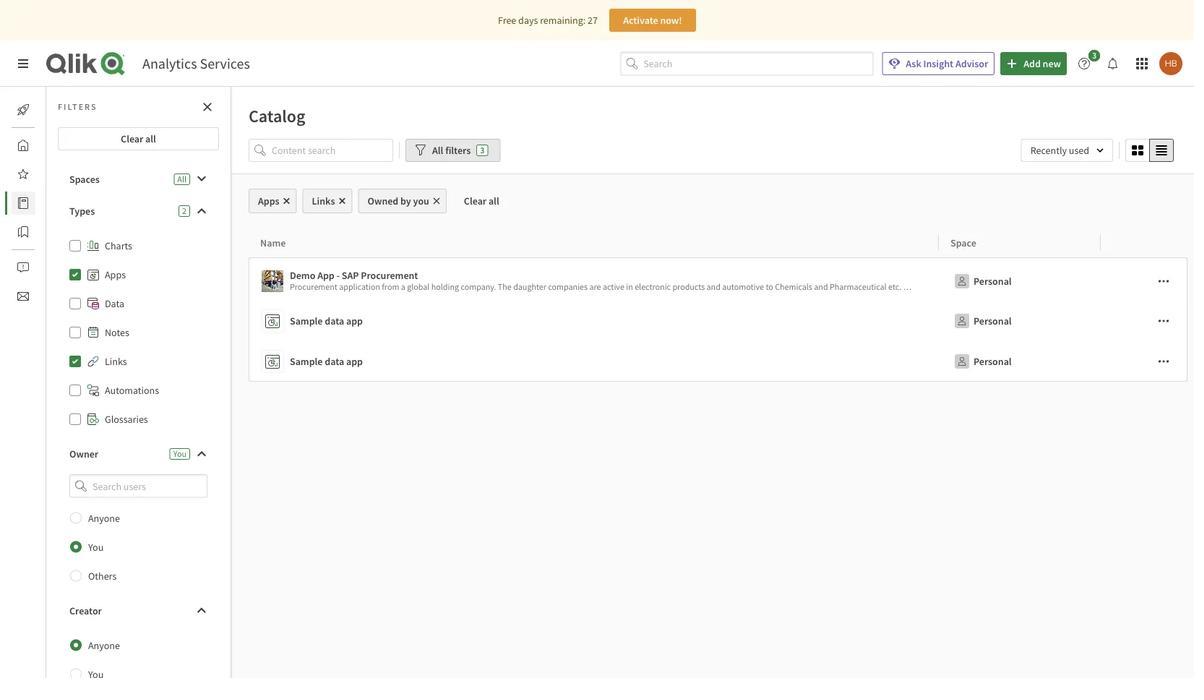 Task type: locate. For each thing, give the bounding box(es) containing it.
application
[[339, 281, 380, 292]]

1 horizontal spatial clear all button
[[452, 189, 511, 213]]

2 personal cell from the top
[[939, 301, 1101, 341]]

clear all button up spaces
[[58, 127, 219, 150]]

1 vertical spatial clear all button
[[452, 189, 511, 213]]

the
[[498, 281, 512, 292], [903, 281, 917, 292]]

3 right filters
[[480, 145, 485, 156]]

1 horizontal spatial from
[[962, 281, 980, 292]]

comes
[[937, 281, 960, 292]]

clear
[[121, 132, 143, 145], [464, 194, 487, 208]]

1 app from the top
[[346, 315, 363, 328]]

sample
[[290, 315, 323, 328], [290, 355, 323, 368]]

2 personal button from the top
[[951, 309, 1015, 333]]

1 vertical spatial anyone
[[88, 639, 120, 652]]

app
[[346, 315, 363, 328], [346, 355, 363, 368]]

analytics services element
[[142, 55, 250, 73]]

0 horizontal spatial all
[[177, 174, 187, 185]]

0 vertical spatial sample
[[290, 315, 323, 328]]

apps up data
[[105, 268, 126, 281]]

catalog
[[249, 105, 305, 127], [46, 197, 78, 210]]

1 horizontal spatial you
[[173, 448, 187, 459]]

free days remaining: 27
[[498, 14, 598, 27]]

pharmaceutical
[[830, 281, 887, 292]]

electronic
[[635, 281, 671, 292]]

all filters
[[432, 144, 471, 157]]

a
[[401, 281, 405, 292], [981, 281, 986, 292]]

catalog up content search text field
[[249, 105, 305, 127]]

1 horizontal spatial procurement
[[361, 269, 418, 282]]

owned by you button
[[358, 189, 447, 213]]

0 vertical spatial you
[[173, 448, 187, 459]]

personal
[[974, 275, 1012, 288], [974, 315, 1012, 328], [974, 355, 1012, 368]]

1 horizontal spatial apps
[[258, 194, 280, 208]]

procurement right qlik sense app icon
[[290, 281, 338, 292]]

2 sample data app button from the top
[[261, 347, 933, 376]]

apps up name
[[258, 194, 280, 208]]

1 vertical spatial 3
[[480, 145, 485, 156]]

free
[[498, 14, 516, 27]]

you up others
[[88, 541, 104, 554]]

recently used
[[1031, 144, 1090, 157]]

-
[[337, 269, 340, 282]]

1 horizontal spatial the
[[903, 281, 917, 292]]

0 horizontal spatial all
[[145, 132, 156, 145]]

links right apps button
[[312, 194, 335, 208]]

3 personal cell from the top
[[939, 341, 1101, 382]]

apps button
[[249, 189, 297, 213]]

links
[[312, 194, 335, 208], [105, 355, 127, 368]]

and
[[707, 281, 721, 292], [814, 281, 828, 292]]

data
[[105, 297, 124, 310]]

from left global at the left top of the page
[[382, 281, 399, 292]]

1 vertical spatial clear
[[464, 194, 487, 208]]

procurement right -
[[361, 269, 418, 282]]

all for leftmost clear all button
[[145, 132, 156, 145]]

data inside demo app - sap procurement procurement application from a global holding company. the daughter companies are active in electronic products and automotive to chemicals and pharmaceutical etc. the data comes from a sap bw system.
[[919, 281, 935, 292]]

Content search text field
[[272, 139, 393, 162]]

owner
[[69, 448, 98, 461]]

global
[[407, 281, 430, 292]]

remaining:
[[540, 14, 586, 27]]

0 vertical spatial personal button
[[951, 270, 1015, 293]]

0 vertical spatial clear all
[[121, 132, 156, 145]]

0 vertical spatial catalog
[[249, 105, 305, 127]]

anyone inside creator option group
[[88, 639, 120, 652]]

0 horizontal spatial clear
[[121, 132, 143, 145]]

1 vertical spatial catalog
[[46, 197, 78, 210]]

2 and from the left
[[814, 281, 828, 292]]

data for second more actions icon
[[325, 315, 344, 328]]

the right 'etc.'
[[903, 281, 917, 292]]

sample for second more actions icon
[[290, 315, 323, 328]]

sample data app
[[290, 315, 363, 328], [290, 355, 363, 368]]

demo app - sap procurement procurement application from a global holding company. the daughter companies are active in electronic products and automotive to chemicals and pharmaceutical etc. the data comes from a sap bw system.
[[290, 269, 1045, 292]]

anyone down search users text box
[[88, 512, 120, 525]]

owner option group
[[58, 504, 219, 590]]

sample for more actions image
[[290, 355, 323, 368]]

sap right -
[[342, 269, 359, 282]]

all inside 'filters' region
[[432, 144, 443, 157]]

Search text field
[[644, 52, 874, 75]]

1 personal cell from the top
[[939, 257, 1101, 301]]

from right 'comes'
[[962, 281, 980, 292]]

apps inside button
[[258, 194, 280, 208]]

personal button for sample data app button corresponding to personal cell related to 2nd cell
[[951, 309, 1015, 333]]

1 vertical spatial all
[[177, 174, 187, 185]]

3 personal button from the top
[[951, 350, 1015, 373]]

1 horizontal spatial links
[[312, 194, 335, 208]]

catalog down spaces
[[46, 197, 78, 210]]

catalog inside catalog link
[[46, 197, 78, 210]]

0 vertical spatial apps
[[258, 194, 280, 208]]

1 sample data app button from the top
[[261, 307, 933, 335]]

0 vertical spatial app
[[346, 315, 363, 328]]

add new
[[1024, 57, 1061, 70]]

anyone
[[88, 512, 120, 525], [88, 639, 120, 652]]

a left global at the left top of the page
[[401, 281, 405, 292]]

owned by you
[[368, 194, 429, 208]]

anyone inside owner option group
[[88, 512, 120, 525]]

0 horizontal spatial clear all
[[121, 132, 156, 145]]

0 horizontal spatial and
[[707, 281, 721, 292]]

products
[[673, 281, 705, 292]]

data
[[919, 281, 935, 292], [325, 315, 344, 328], [325, 355, 344, 368]]

all for all
[[177, 174, 187, 185]]

0 vertical spatial anyone
[[88, 512, 120, 525]]

subscriptions image
[[17, 291, 29, 302]]

0 horizontal spatial a
[[401, 281, 405, 292]]

clear all button down filters
[[452, 189, 511, 213]]

1 more actions image from the top
[[1158, 275, 1170, 287]]

1 vertical spatial personal
[[974, 315, 1012, 328]]

personal for second more actions icon from the bottom of the page
[[974, 275, 1012, 288]]

clear all
[[121, 132, 156, 145], [464, 194, 499, 208]]

1 personal button from the top
[[951, 270, 1015, 293]]

and right chemicals on the right of page
[[814, 281, 828, 292]]

1 vertical spatial all
[[489, 194, 499, 208]]

days
[[518, 14, 538, 27]]

companies
[[548, 281, 588, 292]]

2 vertical spatial personal
[[974, 355, 1012, 368]]

1 horizontal spatial clear all
[[464, 194, 499, 208]]

switch view group
[[1126, 139, 1174, 162]]

1 vertical spatial personal button
[[951, 309, 1015, 333]]

1 horizontal spatial clear
[[464, 194, 487, 208]]

personal button for sample data app button related to personal cell related to 1st cell from the bottom
[[951, 350, 1015, 373]]

1 vertical spatial sample data app
[[290, 355, 363, 368]]

1 horizontal spatial catalog
[[249, 105, 305, 127]]

all
[[432, 144, 443, 157], [177, 174, 187, 185]]

1 anyone from the top
[[88, 512, 120, 525]]

space
[[951, 236, 977, 249]]

open sidebar menu image
[[17, 58, 29, 69]]

2 sample from the top
[[290, 355, 323, 368]]

navigation pane element
[[0, 93, 78, 314]]

and right products
[[707, 281, 721, 292]]

0 vertical spatial all
[[145, 132, 156, 145]]

1 vertical spatial links
[[105, 355, 127, 368]]

0 horizontal spatial you
[[88, 541, 104, 554]]

all up 2
[[177, 174, 187, 185]]

apps
[[258, 194, 280, 208], [105, 268, 126, 281]]

personal cell
[[939, 257, 1101, 301], [939, 301, 1101, 341], [939, 341, 1101, 382]]

1 vertical spatial data
[[325, 315, 344, 328]]

0 horizontal spatial catalog
[[46, 197, 78, 210]]

1 personal from the top
[[974, 275, 1012, 288]]

0 horizontal spatial 3
[[480, 145, 485, 156]]

anyone for owner option group
[[88, 512, 120, 525]]

filters
[[446, 144, 471, 157]]

owned
[[368, 194, 399, 208]]

0 horizontal spatial sap
[[342, 269, 359, 282]]

catalog link
[[12, 192, 78, 215]]

creator button
[[58, 599, 219, 622]]

all for bottom clear all button
[[489, 194, 499, 208]]

used
[[1069, 144, 1090, 157]]

all
[[145, 132, 156, 145], [489, 194, 499, 208]]

links inside button
[[312, 194, 335, 208]]

procurement
[[361, 269, 418, 282], [290, 281, 338, 292]]

personal for more actions image
[[974, 355, 1012, 368]]

all for all filters
[[432, 144, 443, 157]]

3 right new
[[1092, 50, 1097, 61]]

sample data app button
[[261, 307, 933, 335], [261, 347, 933, 376]]

activate now! link
[[609, 9, 696, 32]]

1 vertical spatial more actions image
[[1158, 315, 1170, 327]]

system.
[[1017, 281, 1045, 292]]

you up search users text box
[[173, 448, 187, 459]]

notes
[[105, 326, 129, 339]]

2 personal from the top
[[974, 315, 1012, 328]]

0 vertical spatial more actions image
[[1158, 275, 1170, 287]]

1 vertical spatial sample data app button
[[261, 347, 933, 376]]

0 vertical spatial sample data app
[[290, 315, 363, 328]]

2 the from the left
[[903, 281, 917, 292]]

Search users text field
[[90, 474, 190, 498]]

1 horizontal spatial all
[[432, 144, 443, 157]]

links button
[[303, 189, 352, 213]]

from
[[382, 281, 399, 292], [962, 281, 980, 292]]

1 vertical spatial app
[[346, 355, 363, 368]]

3 personal from the top
[[974, 355, 1012, 368]]

to
[[766, 281, 773, 292]]

you
[[173, 448, 187, 459], [88, 541, 104, 554]]

alerts image
[[17, 262, 29, 273]]

a left bw
[[981, 281, 986, 292]]

favorites image
[[17, 168, 29, 180]]

1 vertical spatial you
[[88, 541, 104, 554]]

more actions image
[[1158, 275, 1170, 287], [1158, 315, 1170, 327]]

1 horizontal spatial 3
[[1092, 50, 1097, 61]]

0 vertical spatial clear all button
[[58, 127, 219, 150]]

1 sample from the top
[[290, 315, 323, 328]]

clear all button
[[58, 127, 219, 150], [452, 189, 511, 213]]

0 horizontal spatial from
[[382, 281, 399, 292]]

0 vertical spatial sample data app button
[[261, 307, 933, 335]]

personal button
[[951, 270, 1015, 293], [951, 309, 1015, 333], [951, 350, 1015, 373]]

recently
[[1031, 144, 1067, 157]]

1 horizontal spatial and
[[814, 281, 828, 292]]

0 horizontal spatial the
[[498, 281, 512, 292]]

None field
[[58, 474, 219, 498]]

personal cell for 2nd cell
[[939, 301, 1101, 341]]

0 vertical spatial links
[[312, 194, 335, 208]]

1 horizontal spatial all
[[489, 194, 499, 208]]

sample data app button for personal cell related to 1st cell from the bottom
[[261, 347, 933, 376]]

ask insight advisor
[[906, 57, 988, 70]]

1 horizontal spatial sap
[[987, 281, 1002, 292]]

ask insight advisor button
[[882, 52, 995, 75]]

company.
[[461, 281, 496, 292]]

1 vertical spatial sample
[[290, 355, 323, 368]]

27
[[588, 14, 598, 27]]

the left daughter
[[498, 281, 512, 292]]

sap left bw
[[987, 281, 1002, 292]]

spaces
[[69, 173, 100, 186]]

sample data app button for personal cell related to 2nd cell
[[261, 307, 933, 335]]

anyone down 'creator'
[[88, 639, 120, 652]]

links down the notes
[[105, 355, 127, 368]]

0 vertical spatial personal
[[974, 275, 1012, 288]]

1 horizontal spatial a
[[981, 281, 986, 292]]

2 anyone from the top
[[88, 639, 120, 652]]

2 vertical spatial data
[[325, 355, 344, 368]]

0 horizontal spatial apps
[[105, 268, 126, 281]]

creator option group
[[58, 631, 219, 678]]

0 vertical spatial 3
[[1092, 50, 1097, 61]]

0 vertical spatial all
[[432, 144, 443, 157]]

0 vertical spatial data
[[919, 281, 935, 292]]

3
[[1092, 50, 1097, 61], [480, 145, 485, 156]]

all left filters
[[432, 144, 443, 157]]

2 vertical spatial personal button
[[951, 350, 1015, 373]]

2 cell from the top
[[1101, 301, 1188, 341]]

0 vertical spatial clear
[[121, 132, 143, 145]]

name
[[260, 236, 286, 249]]

cell
[[1101, 257, 1188, 301], [1101, 301, 1188, 341], [1101, 341, 1188, 382]]

sap
[[342, 269, 359, 282], [987, 281, 1002, 292]]



Task type: describe. For each thing, give the bounding box(es) containing it.
clear for leftmost clear all button
[[121, 132, 143, 145]]

add
[[1024, 57, 1041, 70]]

2 a from the left
[[981, 281, 986, 292]]

searchbar element
[[621, 52, 874, 75]]

personal cell for 1st cell from the bottom
[[939, 341, 1101, 382]]

activate
[[623, 14, 658, 27]]

2 app from the top
[[346, 355, 363, 368]]

1 cell from the top
[[1101, 257, 1188, 301]]

2 from from the left
[[962, 281, 980, 292]]

3 cell from the top
[[1101, 341, 1188, 382]]

1 sample data app from the top
[[290, 315, 363, 328]]

advisor
[[956, 57, 988, 70]]

app
[[317, 269, 335, 282]]

by
[[401, 194, 411, 208]]

3 inside dropdown button
[[1092, 50, 1097, 61]]

bw
[[1003, 281, 1015, 292]]

1 a from the left
[[401, 281, 405, 292]]

0 horizontal spatial clear all button
[[58, 127, 219, 150]]

3 inside 'filters' region
[[480, 145, 485, 156]]

creator
[[69, 604, 102, 617]]

home
[[46, 139, 72, 152]]

personal for second more actions icon
[[974, 315, 1012, 328]]

2 more actions image from the top
[[1158, 315, 1170, 327]]

analytics services
[[142, 55, 250, 73]]

personal cell for first cell from the top
[[939, 257, 1101, 301]]

daughter
[[513, 281, 547, 292]]

analytics
[[142, 55, 197, 73]]

more actions image
[[1158, 356, 1170, 367]]

data for more actions image
[[325, 355, 344, 368]]

clear for bottom clear all button
[[464, 194, 487, 208]]

automations
[[105, 384, 159, 397]]

0 horizontal spatial links
[[105, 355, 127, 368]]

demo
[[290, 269, 315, 282]]

alerts
[[46, 261, 70, 274]]

filters region
[[231, 136, 1194, 174]]

automotive
[[722, 281, 764, 292]]

Recently used field
[[1021, 139, 1113, 162]]

are
[[590, 281, 601, 292]]

charts
[[105, 239, 132, 252]]

etc.
[[889, 281, 902, 292]]

others
[[88, 569, 117, 582]]

active
[[603, 281, 625, 292]]

filters
[[58, 101, 97, 112]]

you
[[413, 194, 429, 208]]

new
[[1043, 57, 1061, 70]]

activate now!
[[623, 14, 682, 27]]

1 vertical spatial clear all
[[464, 194, 499, 208]]

getting started image
[[17, 104, 29, 116]]

glossaries
[[105, 413, 148, 426]]

chemicals
[[775, 281, 813, 292]]

services
[[200, 55, 250, 73]]

types
[[69, 205, 95, 218]]

anyone for creator option group
[[88, 639, 120, 652]]

ask
[[906, 57, 922, 70]]

1 the from the left
[[498, 281, 512, 292]]

1 and from the left
[[707, 281, 721, 292]]

collections image
[[17, 226, 29, 238]]

1 vertical spatial apps
[[105, 268, 126, 281]]

holding
[[431, 281, 459, 292]]

howard brown image
[[1160, 52, 1183, 75]]

in
[[626, 281, 633, 292]]

insight
[[924, 57, 954, 70]]

add new button
[[1001, 52, 1067, 75]]

1 from from the left
[[382, 281, 399, 292]]

2 sample data app from the top
[[290, 355, 363, 368]]

home link
[[12, 134, 72, 157]]

you inside owner option group
[[88, 541, 104, 554]]

now!
[[660, 14, 682, 27]]

2
[[182, 205, 187, 217]]

alerts link
[[12, 256, 70, 279]]

qlik sense app image
[[262, 270, 283, 292]]

3 button
[[1073, 50, 1105, 75]]

0 horizontal spatial procurement
[[290, 281, 338, 292]]



Task type: vqa. For each thing, say whether or not it's contained in the screenshot.
the Create
no



